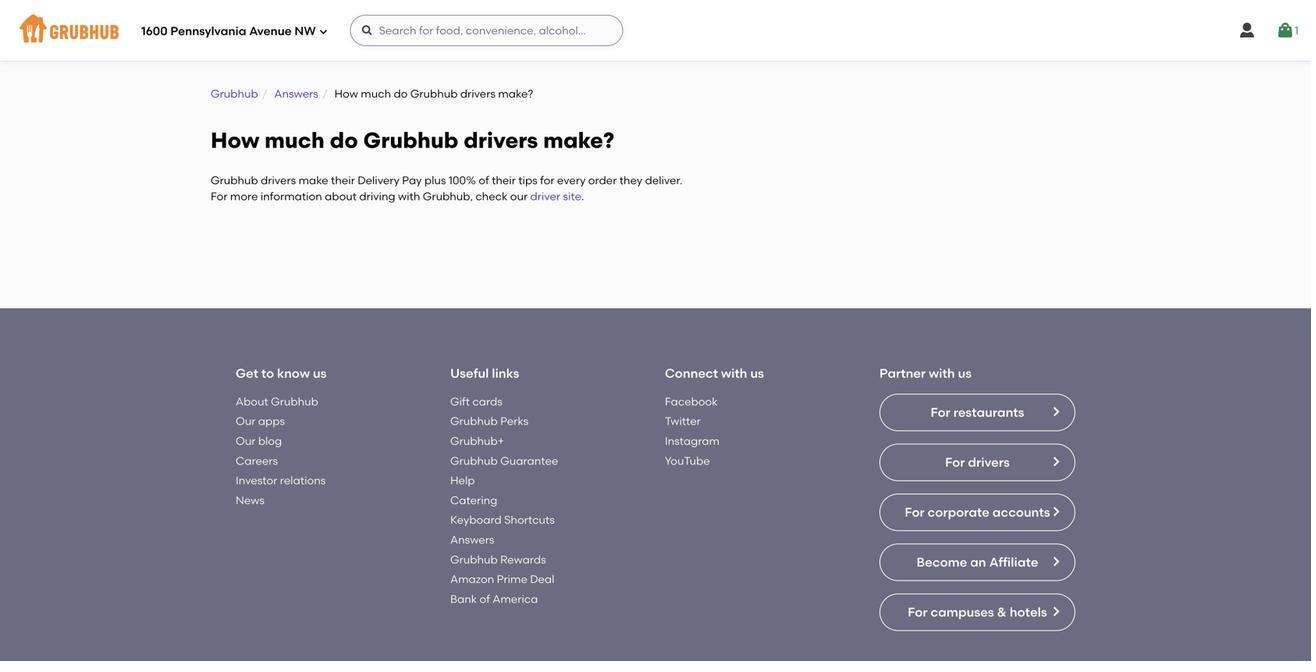 Task type: vqa. For each thing, say whether or not it's contained in the screenshot.
the topmost the much
yes



Task type: locate. For each thing, give the bounding box(es) containing it.
order
[[589, 174, 617, 187]]

our up careers link
[[236, 435, 256, 448]]

1 horizontal spatial do
[[394, 87, 408, 100]]

for inside for restaurants link
[[931, 405, 951, 420]]

Search for food, convenience, alcohol... search field
[[350, 15, 624, 46]]

0 vertical spatial do
[[394, 87, 408, 100]]

connect
[[665, 366, 718, 381]]

for inside grubhub drivers make their delivery pay plus 100% of their tips for every order they deliver. for more information about driving with grubhub, check our driver site .
[[211, 190, 228, 203]]

0 vertical spatial of
[[479, 174, 489, 187]]

svg image inside 1 button
[[1276, 21, 1295, 40]]

1 horizontal spatial with
[[721, 366, 748, 381]]

for inside 'for campuses & hotels' link
[[908, 605, 928, 620]]

0 vertical spatial answers link
[[274, 87, 318, 100]]

our down about
[[236, 415, 256, 428]]

of
[[479, 174, 489, 187], [480, 593, 490, 606]]

1 horizontal spatial answers link
[[450, 533, 495, 547]]

3 us from the left
[[958, 366, 972, 381]]

investor relations link
[[236, 474, 326, 487]]

1 vertical spatial of
[[480, 593, 490, 606]]

1600 pennsylvania avenue nw
[[141, 24, 316, 38]]

tips
[[519, 174, 538, 187]]

svg image
[[1276, 21, 1295, 40], [319, 27, 328, 36]]

for for for drivers
[[946, 455, 965, 470]]

0 horizontal spatial make?
[[498, 87, 534, 100]]

right image
[[1050, 456, 1063, 468], [1050, 505, 1063, 518], [1050, 555, 1063, 568], [1050, 605, 1063, 618]]

1600
[[141, 24, 168, 38]]

accounts
[[993, 505, 1051, 520]]

answers link right grubhub link
[[274, 87, 318, 100]]

0 horizontal spatial their
[[331, 174, 355, 187]]

1 horizontal spatial how
[[335, 87, 358, 100]]

svg image left 1 button
[[1238, 21, 1257, 40]]

deal
[[530, 573, 555, 586]]

for left campuses
[[908, 605, 928, 620]]

.
[[582, 190, 584, 203]]

1 horizontal spatial their
[[492, 174, 516, 187]]

for up 'corporate'
[[946, 455, 965, 470]]

about
[[325, 190, 357, 203]]

plus
[[425, 174, 446, 187]]

2 horizontal spatial with
[[929, 366, 955, 381]]

grubhub
[[211, 87, 258, 100], [410, 87, 458, 100], [363, 127, 459, 153], [211, 174, 258, 187], [271, 395, 318, 408], [450, 415, 498, 428], [450, 454, 498, 468], [450, 553, 498, 566]]

for drivers link
[[880, 444, 1076, 481]]

news
[[236, 494, 265, 507]]

2 us from the left
[[751, 366, 764, 381]]

2 horizontal spatial us
[[958, 366, 972, 381]]

answers right grubhub link
[[274, 87, 318, 100]]

0 horizontal spatial svg image
[[361, 24, 374, 37]]

0 horizontal spatial how
[[211, 127, 259, 153]]

0 vertical spatial much
[[361, 87, 391, 100]]

their up check
[[492, 174, 516, 187]]

us right know on the left bottom of page
[[313, 366, 327, 381]]

of right bank
[[480, 593, 490, 606]]

0 horizontal spatial us
[[313, 366, 327, 381]]

driver site link
[[530, 190, 582, 203]]

campuses
[[931, 605, 994, 620]]

0 horizontal spatial much
[[265, 127, 325, 153]]

0 horizontal spatial do
[[330, 127, 358, 153]]

drivers up information
[[261, 174, 296, 187]]

bank
[[450, 593, 477, 606]]

amazon
[[450, 573, 494, 586]]

drivers down search for food, convenience, alcohol... search field at the left top of page
[[461, 87, 496, 100]]

1 vertical spatial answers link
[[450, 533, 495, 547]]

for corporate accounts
[[905, 505, 1051, 520]]

much
[[361, 87, 391, 100], [265, 127, 325, 153]]

driver
[[530, 190, 561, 203]]

grubhub inside about grubhub our apps our blog careers investor relations news
[[271, 395, 318, 408]]

with right partner
[[929, 366, 955, 381]]

4 right image from the top
[[1050, 605, 1063, 618]]

us right "connect"
[[751, 366, 764, 381]]

for drivers
[[946, 455, 1010, 470]]

0 horizontal spatial answers
[[274, 87, 318, 100]]

for left 'corporate'
[[905, 505, 925, 520]]

grubhub perks link
[[450, 415, 529, 428]]

1 vertical spatial make?
[[543, 127, 615, 153]]

bank of america link
[[450, 593, 538, 606]]

rewards
[[501, 553, 546, 566]]

grubhub+
[[450, 435, 504, 448]]

1 vertical spatial how
[[211, 127, 259, 153]]

svg image right nw
[[361, 24, 374, 37]]

with down pay
[[398, 190, 420, 203]]

2 right image from the top
[[1050, 505, 1063, 518]]

answers link
[[274, 87, 318, 100], [450, 533, 495, 547]]

0 horizontal spatial with
[[398, 190, 420, 203]]

youtube
[[665, 454, 710, 468]]

facebook twitter instagram youtube
[[665, 395, 720, 468]]

1 vertical spatial our
[[236, 435, 256, 448]]

1 right image from the top
[[1050, 456, 1063, 468]]

right image for for campuses & hotels
[[1050, 605, 1063, 618]]

right image inside for corporate accounts link
[[1050, 505, 1063, 518]]

1 horizontal spatial svg image
[[1276, 21, 1295, 40]]

answers link down "keyboard"
[[450, 533, 495, 547]]

their up about on the left top of the page
[[331, 174, 355, 187]]

right image inside 'for campuses & hotels' link
[[1050, 605, 1063, 618]]

1 vertical spatial much
[[265, 127, 325, 153]]

us
[[313, 366, 327, 381], [751, 366, 764, 381], [958, 366, 972, 381]]

1 vertical spatial how much do grubhub drivers make?
[[211, 127, 615, 153]]

0 vertical spatial our
[[236, 415, 256, 428]]

for left more
[[211, 190, 228, 203]]

drivers up tips
[[464, 127, 538, 153]]

careers
[[236, 454, 278, 468]]

shortcuts
[[504, 514, 555, 527]]

corporate
[[928, 505, 990, 520]]

us for partner with us
[[958, 366, 972, 381]]

nw
[[295, 24, 316, 38]]

how much do grubhub drivers make?
[[335, 87, 534, 100], [211, 127, 615, 153]]

partner
[[880, 366, 926, 381]]

drivers inside grubhub drivers make their delivery pay plus 100% of their tips for every order they deliver. for more information about driving with grubhub, check our driver site .
[[261, 174, 296, 187]]

grubhub inside grubhub drivers make their delivery pay plus 100% of their tips for every order they deliver. for more information about driving with grubhub, check our driver site .
[[211, 174, 258, 187]]

right image inside for drivers link
[[1050, 456, 1063, 468]]

with right "connect"
[[721, 366, 748, 381]]

for restaurants link
[[880, 394, 1076, 431]]

1 vertical spatial answers
[[450, 533, 495, 547]]

1 horizontal spatial answers
[[450, 533, 495, 547]]

with
[[398, 190, 420, 203], [721, 366, 748, 381], [929, 366, 955, 381]]

of up check
[[479, 174, 489, 187]]

answers down "keyboard"
[[450, 533, 495, 547]]

us up for restaurants
[[958, 366, 972, 381]]

make? down search for food, convenience, alcohol... search field at the left top of page
[[498, 87, 534, 100]]

right image inside become an affiliate link
[[1050, 555, 1063, 568]]

relations
[[280, 474, 326, 487]]

driving
[[359, 190, 396, 203]]

3 right image from the top
[[1050, 555, 1063, 568]]

our
[[236, 415, 256, 428], [236, 435, 256, 448]]

instagram
[[665, 435, 720, 448]]

0 vertical spatial how
[[335, 87, 358, 100]]

svg image
[[1238, 21, 1257, 40], [361, 24, 374, 37]]

for inside for corporate accounts link
[[905, 505, 925, 520]]

with inside grubhub drivers make their delivery pay plus 100% of their tips for every order they deliver. for more information about driving with grubhub, check our driver site .
[[398, 190, 420, 203]]

connect with us
[[665, 366, 764, 381]]

investor
[[236, 474, 277, 487]]

links
[[492, 366, 519, 381]]

answers
[[274, 87, 318, 100], [450, 533, 495, 547]]

1 our from the top
[[236, 415, 256, 428]]

make?
[[498, 87, 534, 100], [543, 127, 615, 153]]

right image
[[1050, 406, 1063, 418]]

make? up every
[[543, 127, 615, 153]]

instagram link
[[665, 435, 720, 448]]

cards
[[473, 395, 503, 408]]

perks
[[501, 415, 529, 428]]

careers link
[[236, 454, 278, 468]]

for
[[211, 190, 228, 203], [931, 405, 951, 420], [946, 455, 965, 470], [905, 505, 925, 520], [908, 605, 928, 620]]

about grubhub link
[[236, 395, 318, 408]]

for down partner with us
[[931, 405, 951, 420]]

1 us from the left
[[313, 366, 327, 381]]

1 horizontal spatial us
[[751, 366, 764, 381]]

twitter link
[[665, 415, 701, 428]]

every
[[557, 174, 586, 187]]

drivers
[[461, 87, 496, 100], [464, 127, 538, 153], [261, 174, 296, 187], [968, 455, 1010, 470]]

information
[[261, 190, 322, 203]]

for inside for drivers link
[[946, 455, 965, 470]]



Task type: describe. For each thing, give the bounding box(es) containing it.
pay
[[402, 174, 422, 187]]

for restaurants
[[931, 405, 1025, 420]]

about grubhub our apps our blog careers investor relations news
[[236, 395, 326, 507]]

1 horizontal spatial make?
[[543, 127, 615, 153]]

drivers down restaurants
[[968, 455, 1010, 470]]

with for partner
[[929, 366, 955, 381]]

twitter
[[665, 415, 701, 428]]

2 their from the left
[[492, 174, 516, 187]]

check
[[476, 190, 508, 203]]

0 vertical spatial make?
[[498, 87, 534, 100]]

us for connect with us
[[751, 366, 764, 381]]

affiliate
[[990, 555, 1039, 570]]

deliver.
[[645, 174, 683, 187]]

america
[[493, 593, 538, 606]]

1 horizontal spatial much
[[361, 87, 391, 100]]

for for for campuses & hotels
[[908, 605, 928, 620]]

1 horizontal spatial svg image
[[1238, 21, 1257, 40]]

gift cards grubhub perks grubhub+ grubhub guarantee help catering keyboard shortcuts answers grubhub rewards amazon prime deal bank of america
[[450, 395, 558, 606]]

become
[[917, 555, 968, 570]]

get to know us
[[236, 366, 327, 381]]

restaurants
[[954, 405, 1025, 420]]

of inside grubhub drivers make their delivery pay plus 100% of their tips for every order they deliver. for more information about driving with grubhub, check our driver site .
[[479, 174, 489, 187]]

avenue
[[249, 24, 292, 38]]

facebook link
[[665, 395, 718, 408]]

know
[[277, 366, 310, 381]]

an
[[971, 555, 987, 570]]

more
[[230, 190, 258, 203]]

pennsylvania
[[170, 24, 246, 38]]

get
[[236, 366, 258, 381]]

youtube link
[[665, 454, 710, 468]]

to
[[261, 366, 274, 381]]

grubhub rewards link
[[450, 553, 546, 566]]

prime
[[497, 573, 528, 586]]

blog
[[258, 435, 282, 448]]

for
[[540, 174, 555, 187]]

for campuses & hotels link
[[880, 594, 1076, 631]]

of inside gift cards grubhub perks grubhub+ grubhub guarantee help catering keyboard shortcuts answers grubhub rewards amazon prime deal bank of america
[[480, 593, 490, 606]]

gift
[[450, 395, 470, 408]]

useful
[[450, 366, 489, 381]]

our apps link
[[236, 415, 285, 428]]

keyboard
[[450, 514, 502, 527]]

site
[[563, 190, 582, 203]]

our
[[510, 190, 528, 203]]

100%
[[449, 174, 476, 187]]

catering link
[[450, 494, 498, 507]]

0 vertical spatial answers
[[274, 87, 318, 100]]

grubhub+ link
[[450, 435, 504, 448]]

with for connect
[[721, 366, 748, 381]]

amazon prime deal link
[[450, 573, 555, 586]]

for for for corporate accounts
[[905, 505, 925, 520]]

answers inside gift cards grubhub perks grubhub+ grubhub guarantee help catering keyboard shortcuts answers grubhub rewards amazon prime deal bank of america
[[450, 533, 495, 547]]

useful links
[[450, 366, 519, 381]]

become an affiliate link
[[880, 544, 1076, 581]]

2 our from the top
[[236, 435, 256, 448]]

our blog link
[[236, 435, 282, 448]]

0 vertical spatial how much do grubhub drivers make?
[[335, 87, 534, 100]]

keyboard shortcuts link
[[450, 514, 555, 527]]

make
[[299, 174, 328, 187]]

delivery
[[358, 174, 400, 187]]

grubhub,
[[423, 190, 473, 203]]

hotels
[[1010, 605, 1048, 620]]

gift cards link
[[450, 395, 503, 408]]

1
[[1295, 24, 1299, 37]]

help link
[[450, 474, 475, 487]]

right image for for drivers
[[1050, 456, 1063, 468]]

0 horizontal spatial answers link
[[274, 87, 318, 100]]

main navigation navigation
[[0, 0, 1312, 61]]

0 horizontal spatial svg image
[[319, 27, 328, 36]]

about
[[236, 395, 268, 408]]

help
[[450, 474, 475, 487]]

right image for for corporate accounts
[[1050, 505, 1063, 518]]

grubhub link
[[211, 87, 258, 100]]

guarantee
[[501, 454, 558, 468]]

news link
[[236, 494, 265, 507]]

they
[[620, 174, 643, 187]]

grubhub guarantee link
[[450, 454, 558, 468]]

for corporate accounts link
[[880, 494, 1076, 531]]

for campuses & hotels
[[908, 605, 1048, 620]]

1 button
[[1276, 16, 1299, 45]]

partner with us
[[880, 366, 972, 381]]

facebook
[[665, 395, 718, 408]]

apps
[[258, 415, 285, 428]]

&
[[997, 605, 1007, 620]]

1 vertical spatial do
[[330, 127, 358, 153]]

become an affiliate
[[917, 555, 1039, 570]]

1 their from the left
[[331, 174, 355, 187]]

grubhub drivers make their delivery pay plus 100% of their tips for every order they deliver. for more information about driving with grubhub, check our driver site .
[[211, 174, 683, 203]]

right image for become an affiliate
[[1050, 555, 1063, 568]]

for for for restaurants
[[931, 405, 951, 420]]



